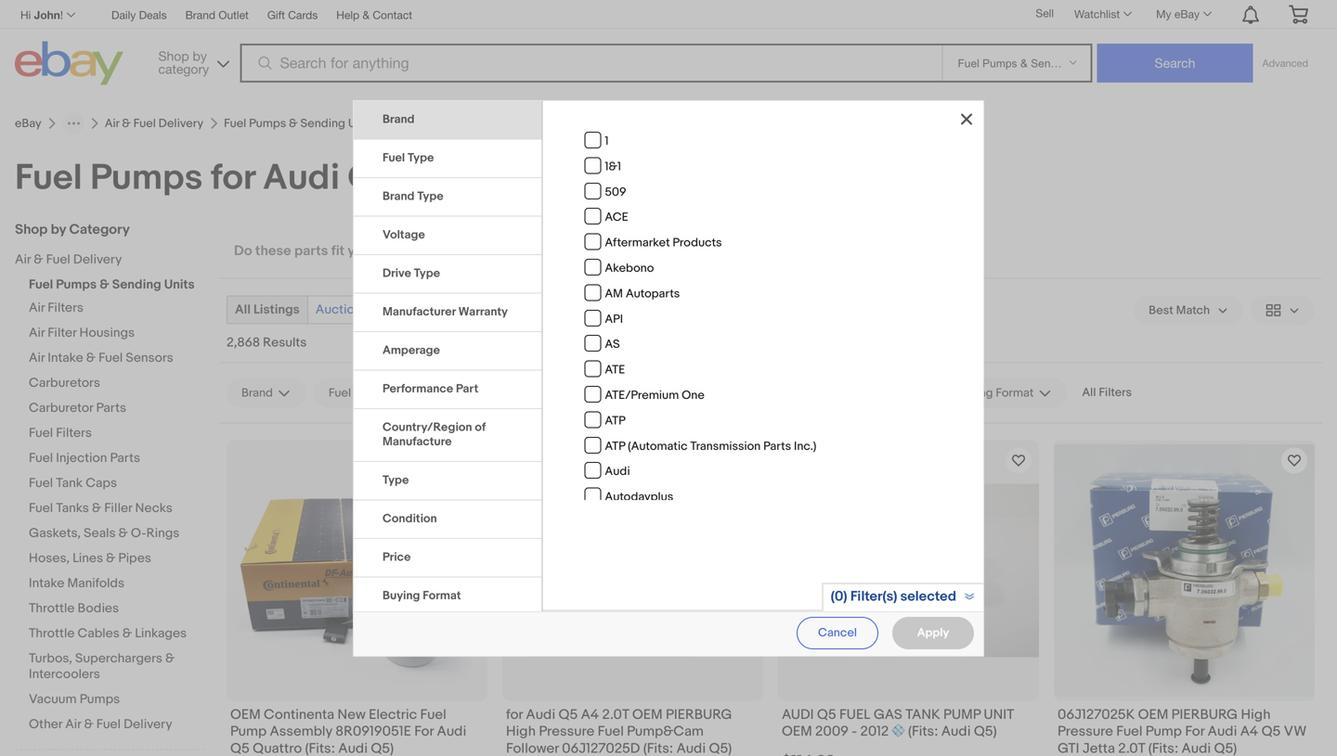 Task type: locate. For each thing, give the bounding box(es) containing it.
q5) inside 06j127025k oem pierburg high pressure fuel pump for audi a4 q5 vw gti jetta 2.0t (fits: audi q5)
[[1214, 741, 1237, 757]]

0 horizontal spatial ebay
[[15, 116, 41, 131]]

(fits: down assembly on the left bottom of the page
[[305, 741, 335, 757]]

part
[[456, 382, 478, 396]]

filter
[[48, 325, 77, 341]]

1 vertical spatial throttle
[[29, 626, 75, 642]]

throttle cables & linkages link
[[29, 626, 205, 644]]

0 horizontal spatial for
[[211, 157, 255, 200]]

turbos, superchargers & intercoolers link
[[29, 651, 205, 685]]

1 horizontal spatial high
[[1241, 707, 1271, 724]]

enter vehicle info
[[664, 233, 772, 249]]

country/region of manufacture
[[383, 421, 486, 449]]

necks
[[135, 501, 173, 517]]

type down 'fuel type'
[[417, 189, 444, 204]]

carburetors link
[[29, 376, 205, 393]]

intake up carburetors
[[48, 351, 83, 366]]

for audi q5 a4 2.0t oem pierburg high pressure fuel pump&cam follower 06j127025d image
[[502, 484, 763, 658]]

air & fuel delivery link up fuel pumps for audi q5
[[105, 116, 203, 131]]

brand type
[[383, 189, 444, 204]]

0 horizontal spatial for
[[414, 724, 434, 741]]

2 atp from the top
[[605, 439, 625, 454]]

2 vertical spatial brand
[[383, 189, 415, 204]]

1 horizontal spatial pierburg
[[1172, 707, 1238, 724]]

1 pierburg from the left
[[666, 707, 732, 724]]

2 throttle from the top
[[29, 626, 75, 642]]

0 horizontal spatial all
[[235, 302, 251, 318]]

oem continenta new electric fuel pump assembly 8r0919051e for audi q5 quattro (fits: audi q5) link
[[230, 707, 484, 757]]

0 horizontal spatial units
[[164, 277, 195, 293]]

tab list
[[354, 101, 542, 757]]

for
[[211, 157, 255, 200], [506, 707, 523, 724]]

1 vertical spatial units
[[164, 277, 195, 293]]

delivery up fuel pumps for audi q5
[[158, 116, 203, 131]]

oem up quattro
[[230, 707, 261, 724]]

1 pump from the left
[[230, 724, 267, 741]]

1 vertical spatial sending
[[112, 277, 161, 293]]

vacuum
[[29, 692, 77, 708]]

atp left (automatic
[[605, 439, 625, 454]]

air & fuel delivery
[[105, 116, 203, 131]]

fuel inside 06j127025k oem pierburg high pressure fuel pump for audi a4 q5 vw gti jetta 2.0t (fits: audi q5)
[[1116, 724, 1143, 741]]

superchargers
[[75, 651, 162, 667]]

2.0t right jetta
[[1118, 741, 1145, 757]]

&
[[363, 8, 370, 21], [122, 116, 131, 131], [289, 116, 298, 131], [34, 252, 43, 268], [100, 277, 109, 293], [86, 351, 96, 366], [92, 501, 101, 517], [119, 526, 128, 542], [106, 551, 115, 567], [122, 626, 132, 642], [165, 651, 175, 667], [84, 717, 93, 733]]

pierburg
[[666, 707, 732, 724], [1172, 707, 1238, 724]]

all listings
[[235, 302, 300, 318]]

hoses,
[[29, 551, 70, 567]]

sending
[[300, 116, 345, 131], [112, 277, 161, 293]]

1 horizontal spatial for
[[1185, 724, 1205, 741]]

brand for brand type
[[383, 189, 415, 204]]

parts
[[96, 401, 126, 416], [763, 439, 791, 454], [110, 451, 140, 467]]

parts down fuel filters link
[[110, 451, 140, 467]]

cancel button
[[797, 617, 878, 650]]

delivery down vacuum pumps link
[[124, 717, 172, 733]]

06j127025k
[[1058, 707, 1135, 724]]

1 pressure from the left
[[539, 724, 595, 741]]

brand left outlet
[[185, 8, 215, 21]]

0 vertical spatial air & fuel delivery link
[[105, 116, 203, 131]]

audi
[[263, 157, 340, 200], [605, 465, 630, 479], [526, 707, 555, 724], [437, 724, 466, 741], [941, 724, 971, 741], [1208, 724, 1237, 741], [338, 741, 368, 757], [676, 741, 706, 757], [1182, 741, 1211, 757]]

sell
[[1036, 7, 1054, 20]]

q5 inside oem continenta new electric fuel pump assembly 8r0919051e for audi q5 quattro (fits: audi q5)
[[230, 741, 250, 757]]

apply
[[917, 626, 949, 641]]

lines
[[72, 551, 103, 567]]

type for drive type
[[414, 266, 440, 281]]

a4 inside 06j127025k oem pierburg high pressure fuel pump for audi a4 q5 vw gti jetta 2.0t (fits: audi q5)
[[1240, 724, 1258, 741]]

0 horizontal spatial pressure
[[539, 724, 595, 741]]

1 horizontal spatial all
[[1082, 386, 1096, 400]]

banner
[[15, 0, 1322, 90]]

atp down ate/premium
[[605, 414, 626, 428]]

2012
[[860, 724, 889, 741]]

2.0t inside for audi q5 a4 2.0t oem pierburg high pressure fuel pump&cam follower 06j127025d (fits: audi q5)
[[602, 707, 629, 724]]

for up follower
[[506, 707, 523, 724]]

brand for brand
[[383, 112, 415, 127]]

None submit
[[1097, 44, 1253, 83]]

autoparts
[[626, 287, 680, 301]]

for inside oem continenta new electric fuel pump assembly 8r0919051e for audi q5 quattro (fits: audi q5)
[[414, 724, 434, 741]]

0 vertical spatial units
[[348, 116, 376, 131]]

2 vertical spatial delivery
[[124, 717, 172, 733]]

gift cards
[[267, 8, 318, 21]]

shop
[[15, 221, 48, 238]]

1 atp from the top
[[605, 414, 626, 428]]

air intake & fuel sensors link
[[29, 351, 205, 368]]

0 vertical spatial 2.0t
[[602, 707, 629, 724]]

0 horizontal spatial high
[[506, 724, 536, 741]]

0 vertical spatial brand
[[185, 8, 215, 21]]

aftermarket products
[[605, 236, 722, 250]]

for up do
[[211, 157, 255, 200]]

2 pressure from the left
[[1058, 724, 1113, 741]]

brand up 'fuel type'
[[383, 112, 415, 127]]

0 horizontal spatial pierburg
[[666, 707, 732, 724]]

0 horizontal spatial a4
[[581, 707, 599, 724]]

2 for from the left
[[1185, 724, 1205, 741]]

gift cards link
[[267, 6, 318, 26]]

(fits: right jetta
[[1148, 741, 1178, 757]]

type right drive
[[414, 266, 440, 281]]

autodayplus
[[605, 490, 673, 505]]

pressure down 06j127025k
[[1058, 724, 1113, 741]]

-
[[852, 724, 857, 741]]

q5) inside for audi q5 a4 2.0t oem pierburg high pressure fuel pump&cam follower 06j127025d (fits: audi q5)
[[709, 741, 732, 757]]

air & fuel delivery link down category
[[15, 252, 191, 270]]

delivery down category
[[73, 252, 122, 268]]

tap to watch item - for audi q5 a4 2.0t oem pierburg high pressure fuel pump&cam follower 06j127025d image
[[730, 448, 756, 474]]

format
[[423, 589, 461, 604]]

0 vertical spatial throttle
[[29, 601, 75, 617]]

brand up voltage
[[383, 189, 415, 204]]

1 horizontal spatial for
[[506, 707, 523, 724]]

q5 up 2009
[[817, 707, 836, 724]]

air filter housings link
[[29, 325, 205, 343]]

q5 left vw
[[1262, 724, 1281, 741]]

api
[[605, 312, 623, 327]]

0 vertical spatial sending
[[300, 116, 345, 131]]

am autoparts
[[605, 287, 680, 301]]

(fits: inside 06j127025k oem pierburg high pressure fuel pump for audi a4 q5 vw gti jetta 2.0t (fits: audi q5)
[[1148, 741, 1178, 757]]

fuel tanks & filler necks link
[[29, 501, 205, 519]]

delivery
[[158, 116, 203, 131], [73, 252, 122, 268], [124, 717, 172, 733]]

1 vertical spatial 2.0t
[[1118, 741, 1145, 757]]

q5 up 06j127025d
[[559, 707, 578, 724]]

1 vertical spatial delivery
[[73, 252, 122, 268]]

brand inside account navigation
[[185, 8, 215, 21]]

1 vertical spatial filters
[[1099, 386, 1132, 400]]

sell link
[[1027, 7, 1062, 20]]

parts down carburetors link
[[96, 401, 126, 416]]

intake down hoses,
[[29, 576, 64, 592]]

1 throttle from the top
[[29, 601, 75, 617]]

gaskets, seals & o-rings link
[[29, 526, 205, 544]]

pressure inside for audi q5 a4 2.0t oem pierburg high pressure fuel pump&cam follower 06j127025d (fits: audi q5)
[[539, 724, 595, 741]]

oem up the pump&cam
[[632, 707, 663, 724]]

1 vertical spatial atp
[[605, 439, 625, 454]]

seals
[[84, 526, 116, 542]]

2.0t
[[602, 707, 629, 724], [1118, 741, 1145, 757]]

q5 left quattro
[[230, 741, 250, 757]]

ebay link
[[15, 116, 41, 131]]

audi inside (0) filter(s) selected 'dialog'
[[605, 465, 630, 479]]

parts left inc.)
[[763, 439, 791, 454]]

type up the brand type
[[408, 151, 434, 165]]

1 horizontal spatial sending
[[300, 116, 345, 131]]

q5 inside for audi q5 a4 2.0t oem pierburg high pressure fuel pump&cam follower 06j127025d (fits: audi q5)
[[559, 707, 578, 724]]

info
[[748, 233, 772, 249]]

0 vertical spatial all
[[235, 302, 251, 318]]

fuel tank caps link
[[29, 476, 205, 494]]

a4 left vw
[[1240, 724, 1258, 741]]

1 for from the left
[[414, 724, 434, 741]]

pressure
[[539, 724, 595, 741], [1058, 724, 1113, 741]]

tab list containing brand
[[354, 101, 542, 757]]

& inside help & contact link
[[363, 8, 370, 21]]

1 vertical spatial brand
[[383, 112, 415, 127]]

throttle left bodies
[[29, 601, 75, 617]]

carburetors
[[29, 376, 100, 391]]

type up condition
[[383, 474, 409, 488]]

q5) inside audi q5 fuel gas tank pump unit oem 2009 - 2012 💠 (fits: audi q5)
[[974, 724, 997, 741]]

help & contact
[[336, 8, 412, 21]]

akebono
[[605, 261, 654, 276]]

new
[[338, 707, 366, 724]]

1 vertical spatial for
[[506, 707, 523, 724]]

for audi q5 a4 2.0t oem pierburg high pressure fuel pump&cam follower 06j127025d (fits: audi q5)
[[506, 707, 732, 757]]

oem down audi
[[782, 724, 812, 741]]

help & contact link
[[336, 6, 412, 26]]

performance
[[383, 382, 453, 396]]

06j127025k oem pierburg high pressure fuel pump for audi a4 q5 vw gti jetta 2.0t image
[[1054, 445, 1315, 697]]

gaskets,
[[29, 526, 81, 542]]

all listings link
[[227, 297, 307, 324]]

my ebay link
[[1146, 3, 1220, 25]]

ate/premium
[[605, 389, 679, 403]]

oem continenta new electric fuel pump assembly 8r0919051e for audi q5 quattro image
[[227, 441, 487, 702]]

type for fuel type
[[408, 151, 434, 165]]

q5)
[[974, 724, 997, 741], [371, 741, 394, 757], [709, 741, 732, 757], [1214, 741, 1237, 757]]

watchlist
[[1074, 7, 1120, 20]]

manufacturer
[[383, 305, 456, 319]]

country/region
[[383, 421, 472, 435]]

(fits: inside oem continenta new electric fuel pump assembly 8r0919051e for audi q5 quattro (fits: audi q5)
[[305, 741, 335, 757]]

sensors
[[126, 351, 173, 366]]

o-
[[131, 526, 146, 542]]

pump inside oem continenta new electric fuel pump assembly 8r0919051e for audi q5 quattro (fits: audi q5)
[[230, 724, 267, 741]]

oem right 06j127025k
[[1138, 707, 1168, 724]]

tank
[[905, 707, 940, 724]]

2 pierburg from the left
[[1172, 707, 1238, 724]]

0 horizontal spatial pump
[[230, 724, 267, 741]]

a4 up 06j127025d
[[581, 707, 599, 724]]

ebay inside account navigation
[[1175, 7, 1200, 20]]

0 horizontal spatial 2.0t
[[602, 707, 629, 724]]

carburetor parts link
[[29, 401, 205, 418]]

all inside button
[[1082, 386, 1096, 400]]

unit
[[984, 707, 1014, 724]]

advanced
[[1262, 57, 1308, 69]]

fuel pumps for audi q5
[[15, 157, 397, 200]]

1 horizontal spatial pressure
[[1058, 724, 1113, 741]]

filters inside button
[[1099, 386, 1132, 400]]

1 vertical spatial all
[[1082, 386, 1096, 400]]

1 horizontal spatial units
[[348, 116, 376, 131]]

(fits: down the pump&cam
[[643, 741, 673, 757]]

1 horizontal spatial a4
[[1240, 724, 1258, 741]]

0 vertical spatial delivery
[[158, 116, 203, 131]]

other air & fuel delivery link
[[29, 717, 205, 735]]

atp for atp
[[605, 414, 626, 428]]

pressure up 06j127025d
[[539, 724, 595, 741]]

2.0t up 06j127025d
[[602, 707, 629, 724]]

audi q5 fuel gas tank pump unit oem 2009 - 2012 💠 (fits: audi q5)
[[782, 707, 1014, 741]]

0 horizontal spatial sending
[[112, 277, 161, 293]]

am
[[605, 287, 623, 301]]

0 vertical spatial ebay
[[1175, 7, 1200, 20]]

oem inside oem continenta new electric fuel pump assembly 8r0919051e for audi q5 quattro (fits: audi q5)
[[230, 707, 261, 724]]

pierburg inside 06j127025k oem pierburg high pressure fuel pump for audi a4 q5 vw gti jetta 2.0t (fits: audi q5)
[[1172, 707, 1238, 724]]

2 pump from the left
[[1146, 724, 1182, 741]]

(fits: down tank
[[908, 724, 938, 741]]

tab list inside (0) filter(s) selected 'dialog'
[[354, 101, 542, 757]]

as
[[605, 338, 620, 352]]

throttle up turbos,
[[29, 626, 75, 642]]

0 vertical spatial atp
[[605, 414, 626, 428]]

fuel inside for audi q5 a4 2.0t oem pierburg high pressure fuel pump&cam follower 06j127025d (fits: audi q5)
[[598, 724, 624, 741]]

1 horizontal spatial 2.0t
[[1118, 741, 1145, 757]]

air & fuel delivery link
[[105, 116, 203, 131], [15, 252, 191, 270]]

units inside air & fuel delivery fuel pumps & sending units air filters air filter housings air intake & fuel sensors carburetors carburetor parts fuel filters fuel injection parts fuel tank caps fuel tanks & filler necks gaskets, seals & o-rings hoses, lines & pipes intake manifolds throttle bodies throttle cables & linkages turbos, superchargers & intercoolers vacuum pumps other air & fuel delivery
[[164, 277, 195, 293]]

1 horizontal spatial pump
[[1146, 724, 1182, 741]]

pierburg inside for audi q5 a4 2.0t oem pierburg high pressure fuel pump&cam follower 06j127025d (fits: audi q5)
[[666, 707, 732, 724]]

1 horizontal spatial ebay
[[1175, 7, 1200, 20]]

2 vertical spatial filters
[[56, 426, 92, 442]]

a4 inside for audi q5 a4 2.0t oem pierburg high pressure fuel pump&cam follower 06j127025d (fits: audi q5)
[[581, 707, 599, 724]]

brand outlet link
[[185, 6, 249, 26]]

(0) filter(s) selected button
[[822, 583, 983, 611]]



Task type: vqa. For each thing, say whether or not it's contained in the screenshot.
1st | from the left
no



Task type: describe. For each thing, give the bounding box(es) containing it.
fuel pumps & sending units
[[224, 116, 376, 131]]

outlet
[[219, 8, 249, 21]]

💠
[[892, 724, 905, 741]]

gti
[[1058, 741, 1079, 757]]

my
[[1156, 7, 1171, 20]]

1 vertical spatial ebay
[[15, 116, 41, 131]]

atp for atp (automatic transmission parts inc.)
[[605, 439, 625, 454]]

gift
[[267, 8, 285, 21]]

audi
[[782, 707, 814, 724]]

continenta
[[264, 707, 334, 724]]

category
[[69, 221, 130, 238]]

shop by category
[[15, 221, 130, 238]]

pumps down "air & fuel delivery"
[[90, 157, 203, 200]]

price
[[383, 551, 411, 565]]

oem inside 06j127025k oem pierburg high pressure fuel pump for audi a4 q5 vw gti jetta 2.0t (fits: audi q5)
[[1138, 707, 1168, 724]]

all filters
[[1082, 386, 1132, 400]]

enter
[[664, 233, 697, 249]]

buying
[[383, 589, 420, 604]]

oem inside for audi q5 a4 2.0t oem pierburg high pressure fuel pump&cam follower 06j127025d (fits: audi q5)
[[632, 707, 663, 724]]

for inside for audi q5 a4 2.0t oem pierburg high pressure fuel pump&cam follower 06j127025d (fits: audi q5)
[[506, 707, 523, 724]]

account navigation
[[15, 0, 1322, 29]]

of
[[475, 421, 486, 435]]

vehicle?
[[379, 243, 432, 260]]

tank
[[56, 476, 83, 492]]

tap to watch item - audi q5 fuel gas tank pump unit oem 2009 - 2012 💠 image
[[1006, 448, 1032, 474]]

throttle bodies link
[[29, 601, 205, 619]]

(fits: inside for audi q5 a4 2.0t oem pierburg high pressure fuel pump&cam follower 06j127025d (fits: audi q5)
[[643, 741, 673, 757]]

cards
[[288, 8, 318, 21]]

deals
[[139, 8, 167, 21]]

fuel
[[839, 707, 871, 724]]

cables
[[78, 626, 120, 642]]

none submit inside banner
[[1097, 44, 1253, 83]]

filler
[[104, 501, 132, 517]]

it
[[402, 302, 409, 318]]

2.0t inside 06j127025k oem pierburg high pressure fuel pump for audi a4 q5 vw gti jetta 2.0t (fits: audi q5)
[[1118, 741, 1145, 757]]

linkages
[[135, 626, 187, 642]]

(0) filter(s) selected dialog
[[0, 0, 1337, 757]]

pipes
[[118, 551, 151, 567]]

509
[[605, 185, 626, 199]]

banner containing sell
[[15, 0, 1322, 90]]

0 vertical spatial for
[[211, 157, 255, 200]]

one
[[682, 389, 705, 403]]

ate/premium one
[[605, 389, 705, 403]]

warranty
[[458, 305, 508, 319]]

caps
[[86, 476, 117, 492]]

ate
[[605, 363, 625, 378]]

audi q5 fuel gas tank pump unit oem 2009 - 2012 💠 image
[[778, 484, 1039, 658]]

drive type
[[383, 266, 440, 281]]

sending inside air & fuel delivery fuel pumps & sending units air filters air filter housings air intake & fuel sensors carburetors carburetor parts fuel filters fuel injection parts fuel tank caps fuel tanks & filler necks gaskets, seals & o-rings hoses, lines & pipes intake manifolds throttle bodies throttle cables & linkages turbos, superchargers & intercoolers vacuum pumps other air & fuel delivery
[[112, 277, 161, 293]]

buy
[[377, 302, 399, 318]]

voltage
[[383, 228, 425, 242]]

q5 up voltage
[[348, 157, 397, 200]]

aftermarket
[[605, 236, 670, 250]]

type for brand type
[[417, 189, 444, 204]]

drive
[[383, 266, 411, 281]]

pumps up "air filters" link
[[56, 277, 97, 293]]

intake manifolds link
[[29, 576, 205, 594]]

q5) inside oem continenta new electric fuel pump assembly 8r0919051e for audi q5 quattro (fits: audi q5)
[[371, 741, 394, 757]]

8r0919051e
[[335, 724, 411, 741]]

your shopping cart image
[[1288, 5, 1309, 23]]

parts inside (0) filter(s) selected 'dialog'
[[763, 439, 791, 454]]

pumps up other air & fuel delivery "link"
[[80, 692, 120, 708]]

(0) filter(s) selected
[[831, 589, 956, 605]]

q5 inside 06j127025k oem pierburg high pressure fuel pump for audi a4 q5 vw gti jetta 2.0t (fits: audi q5)
[[1262, 724, 1281, 741]]

injection
[[56, 451, 107, 467]]

06j127025k oem pierburg high pressure fuel pump for audi a4 q5 vw gti jetta 2.0t (fits: audi q5) link
[[1058, 707, 1311, 757]]

do these parts fit your vehicle? find out now.
[[234, 243, 518, 260]]

1 vertical spatial intake
[[29, 576, 64, 592]]

my ebay
[[1156, 7, 1200, 20]]

all for all filters
[[1082, 386, 1096, 400]]

atp (automatic transmission parts inc.)
[[605, 439, 816, 454]]

do
[[234, 243, 252, 260]]

rings
[[146, 526, 180, 542]]

high inside for audi q5 a4 2.0t oem pierburg high pressure fuel pump&cam follower 06j127025d (fits: audi q5)
[[506, 724, 536, 741]]

2009
[[815, 724, 849, 741]]

results
[[263, 335, 307, 351]]

high inside 06j127025k oem pierburg high pressure fuel pump for audi a4 q5 vw gti jetta 2.0t (fits: audi q5)
[[1241, 707, 1271, 724]]

bodies
[[78, 601, 119, 617]]

find
[[435, 243, 462, 260]]

hoses, lines & pipes link
[[29, 551, 205, 569]]

audi inside audi q5 fuel gas tank pump unit oem 2009 - 2012 💠 (fits: audi q5)
[[941, 724, 971, 741]]

electric
[[369, 707, 417, 724]]

listings
[[254, 302, 300, 318]]

fuel inside oem continenta new electric fuel pump assembly 8r0919051e for audi q5 quattro (fits: audi q5)
[[420, 707, 446, 724]]

fuel inside tab list
[[383, 151, 405, 165]]

parts
[[294, 243, 328, 260]]

now
[[412, 302, 439, 318]]

vacuum pumps link
[[29, 692, 205, 710]]

buying format
[[383, 589, 461, 604]]

pumps up fuel pumps for audi q5
[[249, 116, 286, 131]]

1
[[605, 134, 609, 149]]

1&1
[[605, 160, 621, 174]]

06j127025d
[[562, 741, 640, 757]]

2,868
[[227, 335, 260, 351]]

assembly
[[270, 724, 332, 741]]

delivery for air & fuel delivery
[[158, 116, 203, 131]]

daily deals
[[111, 8, 167, 21]]

buy it now link
[[370, 297, 446, 324]]

gas
[[874, 707, 902, 724]]

pressure inside 06j127025k oem pierburg high pressure fuel pump for audi a4 q5 vw gti jetta 2.0t (fits: audi q5)
[[1058, 724, 1113, 741]]

carburetor
[[29, 401, 93, 416]]

brand for brand outlet
[[185, 8, 215, 21]]

all for all listings
[[235, 302, 251, 318]]

jetta
[[1083, 741, 1115, 757]]

tap to watch item - 06j127025k oem pierburg high pressure fuel pump for audi a4 q5 vw gti jetta 2.0t image
[[1281, 448, 1307, 474]]

delivery for air & fuel delivery fuel pumps & sending units air filters air filter housings air intake & fuel sensors carburetors carburetor parts fuel filters fuel injection parts fuel tank caps fuel tanks & filler necks gaskets, seals & o-rings hoses, lines & pipes intake manifolds throttle bodies throttle cables & linkages turbos, superchargers & intercoolers vacuum pumps other air & fuel delivery
[[73, 252, 122, 268]]

advanced link
[[1253, 45, 1318, 82]]

fit
[[331, 243, 345, 260]]

other
[[29, 717, 62, 733]]

for inside 06j127025k oem pierburg high pressure fuel pump for audi a4 q5 vw gti jetta 2.0t (fits: audi q5)
[[1185, 724, 1205, 741]]

(fits: inside audi q5 fuel gas tank pump unit oem 2009 - 2012 💠 (fits: audi q5)
[[908, 724, 938, 741]]

q5 inside audi q5 fuel gas tank pump unit oem 2009 - 2012 💠 (fits: audi q5)
[[817, 707, 836, 724]]

1 vertical spatial air & fuel delivery link
[[15, 252, 191, 270]]

fuel pumps & sending units link
[[224, 116, 376, 131]]

help
[[336, 8, 360, 21]]

turbos,
[[29, 651, 72, 667]]

pump inside 06j127025k oem pierburg high pressure fuel pump for audi a4 q5 vw gti jetta 2.0t (fits: audi q5)
[[1146, 724, 1182, 741]]

0 vertical spatial filters
[[48, 300, 83, 316]]

(automatic
[[628, 439, 688, 454]]

out
[[465, 243, 486, 260]]

oem inside audi q5 fuel gas tank pump unit oem 2009 - 2012 💠 (fits: audi q5)
[[782, 724, 812, 741]]

brand outlet
[[185, 8, 249, 21]]

vehicle
[[700, 233, 745, 249]]

fuel injection parts link
[[29, 451, 205, 468]]

tap to watch item - oem continenta new electric fuel pump assembly 8r0919051e for audi q5 quattro image
[[454, 448, 480, 474]]

0 vertical spatial intake
[[48, 351, 83, 366]]

air filters link
[[29, 300, 205, 318]]



